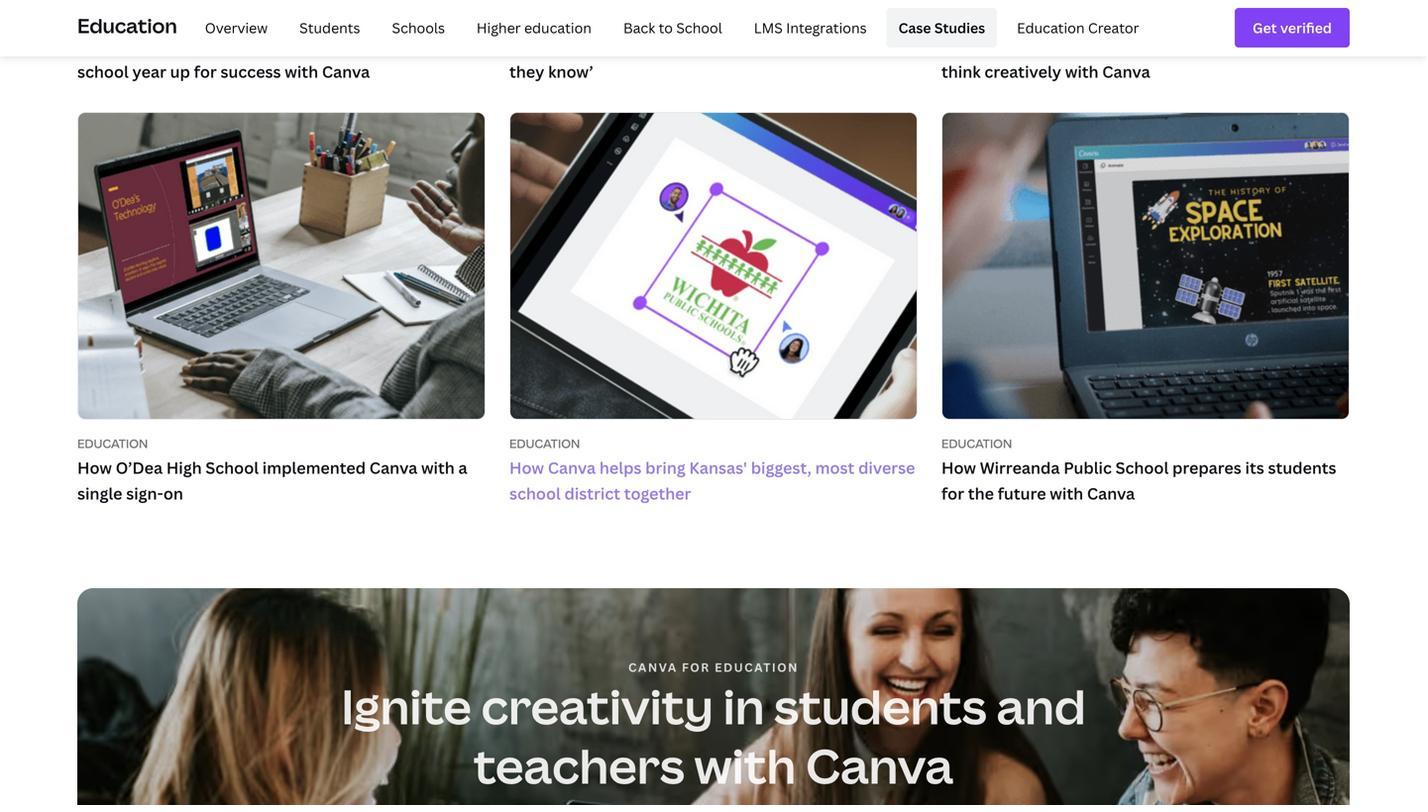 Task type: locate. For each thing, give the bounding box(es) containing it.
how for creatively
[[941, 36, 976, 57]]

menu bar inside education element
[[185, 8, 1151, 48]]

0 horizontal spatial to
[[659, 18, 673, 37]]

with inside canva for education ignite creativity in students and teachers with canva
[[694, 733, 796, 798]]

back
[[623, 18, 655, 37]]

public
[[1064, 458, 1112, 479]]

how for know'
[[509, 36, 544, 57]]

o'dea
[[116, 458, 163, 479]]

macquarie
[[116, 36, 198, 57]]

canva inside education how macquarie anglican grammar school set their school year up for success with canva
[[322, 61, 370, 82]]

how up the
[[941, 458, 976, 479]]

education how wirreanda public school prepares its students for the future with canva
[[941, 436, 1336, 504]]

0 horizontal spatial school
[[77, 61, 129, 82]]

1 helps from the top
[[599, 36, 642, 57]]

helps inside education how canva helps beaverton students 'show what they know'
[[599, 36, 642, 57]]

menu bar containing overview
[[185, 8, 1151, 48]]

school inside education how macquarie anglican grammar school set their school year up for success with canva
[[348, 36, 401, 57]]

helps left beaverton
[[599, 36, 642, 57]]

education inside education how macquarie anglican grammar school set their school year up for success with canva
[[77, 14, 148, 30]]

schools link
[[380, 8, 457, 48]]

grammar
[[272, 36, 345, 57]]

canva inside education how wirreanda public school prepares its students for the future with canva
[[1087, 483, 1135, 504]]

education
[[77, 12, 177, 39], [77, 14, 148, 30], [509, 14, 580, 30], [941, 14, 1012, 30], [1017, 18, 1085, 37], [77, 436, 148, 452], [509, 436, 580, 452], [941, 436, 1012, 452], [715, 659, 799, 676]]

helps for bring
[[599, 458, 642, 479]]

for left the
[[941, 483, 964, 504]]

sign-
[[126, 483, 163, 504]]

education for education how wirreanda public school prepares its students for the future with canva
[[941, 436, 1012, 452]]

2 helps from the top
[[599, 458, 642, 479]]

how inside education how leander isd encourages 42,000 students to think creatively with canva
[[941, 36, 976, 57]]

education for education how canva helps bring kansas' biggest, most diverse school district together
[[509, 436, 580, 452]]

lms integrations
[[754, 18, 867, 37]]

how inside education how wirreanda public school prepares its students for the future with canva
[[941, 458, 976, 479]]

0 vertical spatial school
[[77, 61, 129, 82]]

how for year
[[77, 36, 112, 57]]

education for education
[[77, 12, 177, 39]]

1 horizontal spatial for
[[682, 659, 710, 676]]

kansas'
[[689, 458, 747, 479]]

how up single
[[77, 458, 112, 479]]

'show
[[802, 36, 846, 57]]

school inside "link"
[[676, 18, 722, 37]]

education inside the education how canva helps bring kansas' biggest, most diverse school district together
[[509, 436, 580, 452]]

a
[[458, 458, 467, 479]]

beaverton
[[645, 36, 726, 57]]

for
[[194, 61, 217, 82], [941, 483, 964, 504], [682, 659, 710, 676]]

1 vertical spatial helps
[[599, 458, 642, 479]]

up
[[170, 61, 190, 82]]

education for education creator
[[1017, 18, 1085, 37]]

education how canva helps bring kansas' biggest, most diverse school district together
[[509, 436, 915, 504]]

helps up district
[[599, 458, 642, 479]]

encourages
[[1078, 36, 1167, 57]]

1 horizontal spatial school
[[509, 483, 561, 504]]

bring
[[645, 458, 686, 479]]

how inside the education how o'dea high school implemented canva with a single sign-on
[[77, 458, 112, 479]]

2 vertical spatial for
[[682, 659, 710, 676]]

with inside education how wirreanda public school prepares its students for the future with canva
[[1050, 483, 1083, 504]]

creatively
[[984, 61, 1061, 82]]

1 vertical spatial for
[[941, 483, 964, 504]]

implemented
[[262, 458, 366, 479]]

school inside the education how canva helps bring kansas' biggest, most diverse school district together
[[509, 483, 561, 504]]

case studies
[[898, 18, 985, 37]]

42,000
[[1171, 36, 1226, 57]]

helps inside the education how canva helps bring kansas' biggest, most diverse school district together
[[599, 458, 642, 479]]

0 vertical spatial for
[[194, 61, 217, 82]]

1 vertical spatial school
[[509, 483, 561, 504]]

school inside education how wirreanda public school prepares its students for the future with canva
[[1115, 458, 1169, 479]]

overview
[[205, 18, 268, 37]]

students
[[299, 18, 360, 37]]

how right a
[[509, 458, 544, 479]]

with
[[285, 61, 318, 82], [1065, 61, 1099, 82], [421, 458, 455, 479], [1050, 483, 1083, 504], [694, 733, 796, 798]]

0 vertical spatial helps
[[599, 36, 642, 57]]

for right up
[[194, 61, 217, 82]]

for left in
[[682, 659, 710, 676]]

canva for education ignite creativity in students and teachers with canva
[[341, 659, 1086, 798]]

education inside education how wirreanda public school prepares its students for the future with canva
[[941, 436, 1012, 452]]

anglican
[[201, 36, 268, 57]]

to
[[659, 18, 673, 37], [1302, 36, 1318, 57]]

education how macquarie anglican grammar school set their school year up for success with canva
[[77, 14, 470, 82]]

studies
[[934, 18, 985, 37]]

helps
[[599, 36, 642, 57], [599, 458, 642, 479]]

set
[[405, 36, 429, 57]]

back to school
[[623, 18, 722, 37]]

school left district
[[509, 483, 561, 504]]

how for school
[[509, 458, 544, 479]]

how inside the education how canva helps bring kansas' biggest, most diverse school district together
[[509, 458, 544, 479]]

what
[[850, 36, 888, 57]]

how inside education how macquarie anglican grammar school set their school year up for success with canva
[[77, 36, 112, 57]]

the
[[968, 483, 994, 504]]

how left macquarie
[[77, 36, 112, 57]]

0 horizontal spatial for
[[194, 61, 217, 82]]

school
[[77, 61, 129, 82], [509, 483, 561, 504]]

education for education how canva helps beaverton students 'show what they know'
[[509, 14, 580, 30]]

students
[[730, 36, 798, 57], [1230, 36, 1298, 57], [1268, 458, 1336, 479], [774, 674, 987, 739]]

higher education link
[[465, 8, 603, 48]]

higher education
[[477, 18, 592, 37]]

canva
[[548, 36, 596, 57], [322, 61, 370, 82], [1102, 61, 1150, 82], [369, 458, 417, 479], [548, 458, 596, 479], [1087, 483, 1135, 504], [628, 659, 678, 676], [806, 733, 953, 798]]

together
[[624, 483, 691, 504]]

2 horizontal spatial for
[[941, 483, 964, 504]]

school
[[676, 18, 722, 37], [348, 36, 401, 57], [206, 458, 259, 479], [1115, 458, 1169, 479]]

school left the year
[[77, 61, 129, 82]]

education inside education how canva helps beaverton students 'show what they know'
[[509, 14, 580, 30]]

with inside education how leander isd encourages 42,000 students to think creatively with canva
[[1065, 61, 1099, 82]]

education inside the education how o'dea high school implemented canva with a single sign-on
[[77, 436, 148, 452]]

students inside education how wirreanda public school prepares its students for the future with canva
[[1268, 458, 1336, 479]]

1 horizontal spatial to
[[1302, 36, 1318, 57]]

menu bar
[[185, 8, 1151, 48]]

with inside the education how o'dea high school implemented canva with a single sign-on
[[421, 458, 455, 479]]

how inside education how canva helps beaverton students 'show what they know'
[[509, 36, 544, 57]]

how up they
[[509, 36, 544, 57]]

on
[[163, 483, 183, 504]]

how
[[77, 36, 112, 57], [509, 36, 544, 57], [941, 36, 976, 57], [77, 458, 112, 479], [509, 458, 544, 479], [941, 458, 976, 479]]

how up think
[[941, 36, 976, 57]]

to inside education how leander isd encourages 42,000 students to think creatively with canva
[[1302, 36, 1318, 57]]

education inside education how leander isd encourages 42,000 students to think creatively with canva
[[941, 14, 1012, 30]]

most
[[815, 458, 855, 479]]

know'
[[548, 61, 593, 82]]

lms integrations link
[[742, 8, 879, 48]]



Task type: vqa. For each thing, say whether or not it's contained in the screenshot.
the for inside the Canva for Education Ignite creativity in students and teachers with Canva
yes



Task type: describe. For each thing, give the bounding box(es) containing it.
their
[[433, 36, 470, 57]]

education creator
[[1017, 18, 1139, 37]]

its
[[1245, 458, 1264, 479]]

students inside canva for education ignite creativity in students and teachers with canva
[[774, 674, 987, 739]]

with inside education how macquarie anglican grammar school set their school year up for success with canva
[[285, 61, 318, 82]]

for inside education how macquarie anglican grammar school set their school year up for success with canva
[[194, 61, 217, 82]]

canva inside education how canva helps beaverton students 'show what they know'
[[548, 36, 596, 57]]

schools
[[392, 18, 445, 37]]

school inside the education how o'dea high school implemented canva with a single sign-on
[[206, 458, 259, 479]]

they
[[509, 61, 544, 82]]

success
[[220, 61, 281, 82]]

get verified image
[[1253, 17, 1332, 39]]

overview link
[[193, 8, 280, 48]]

creator
[[1088, 18, 1139, 37]]

high
[[166, 458, 202, 479]]

for inside education how wirreanda public school prepares its students for the future with canva
[[941, 483, 964, 504]]

teachers
[[474, 733, 685, 798]]

education inside canva for education ignite creativity in students and teachers with canva
[[715, 659, 799, 676]]

helps for beaverton
[[599, 36, 642, 57]]

ignite
[[341, 674, 472, 739]]

diverse
[[858, 458, 915, 479]]

in
[[723, 674, 764, 739]]

canva inside education how leander isd encourages 42,000 students to think creatively with canva
[[1102, 61, 1150, 82]]

and
[[996, 674, 1086, 739]]

creativity
[[481, 674, 713, 739]]

how for single
[[77, 458, 112, 479]]

case studies link
[[887, 8, 997, 48]]

canva inside the education how canva helps bring kansas' biggest, most diverse school district together
[[548, 458, 596, 479]]

prepares
[[1172, 458, 1242, 479]]

think
[[941, 61, 981, 82]]

wirreanda
[[980, 458, 1060, 479]]

to inside "link"
[[659, 18, 673, 37]]

how for the
[[941, 458, 976, 479]]

isd
[[1047, 36, 1074, 57]]

higher
[[477, 18, 521, 37]]

education element
[[77, 0, 1350, 55]]

education how leander isd encourages 42,000 students to think creatively with canva
[[941, 14, 1318, 82]]

future
[[998, 483, 1046, 504]]

biggest,
[[751, 458, 812, 479]]

leander
[[980, 36, 1043, 57]]

integrations
[[786, 18, 867, 37]]

district
[[564, 483, 620, 504]]

education for education how macquarie anglican grammar school set their school year up for success with canva
[[77, 14, 148, 30]]

for inside canva for education ignite creativity in students and teachers with canva
[[682, 659, 710, 676]]

case
[[898, 18, 931, 37]]

single
[[77, 483, 122, 504]]

lms
[[754, 18, 783, 37]]

education
[[524, 18, 592, 37]]

back to school link
[[611, 8, 734, 48]]

education how o'dea high school implemented canva with a single sign-on
[[77, 436, 467, 504]]

students inside education how leander isd encourages 42,000 students to think creatively with canva
[[1230, 36, 1298, 57]]

education creator link
[[1005, 8, 1151, 48]]

education how canva helps beaverton students 'show what they know'
[[509, 14, 888, 82]]

education for education how o'dea high school implemented canva with a single sign-on
[[77, 436, 148, 452]]

o'dea high school canva design on laptop image
[[78, 113, 485, 419]]

school inside education how macquarie anglican grammar school set their school year up for success with canva
[[77, 61, 129, 82]]

canva inside the education how o'dea high school implemented canva with a single sign-on
[[369, 458, 417, 479]]

students inside education how canva helps beaverton students 'show what they know'
[[730, 36, 798, 57]]

students link
[[288, 8, 372, 48]]

education for education how leander isd encourages 42,000 students to think creatively with canva
[[941, 14, 1012, 30]]

year
[[132, 61, 166, 82]]



